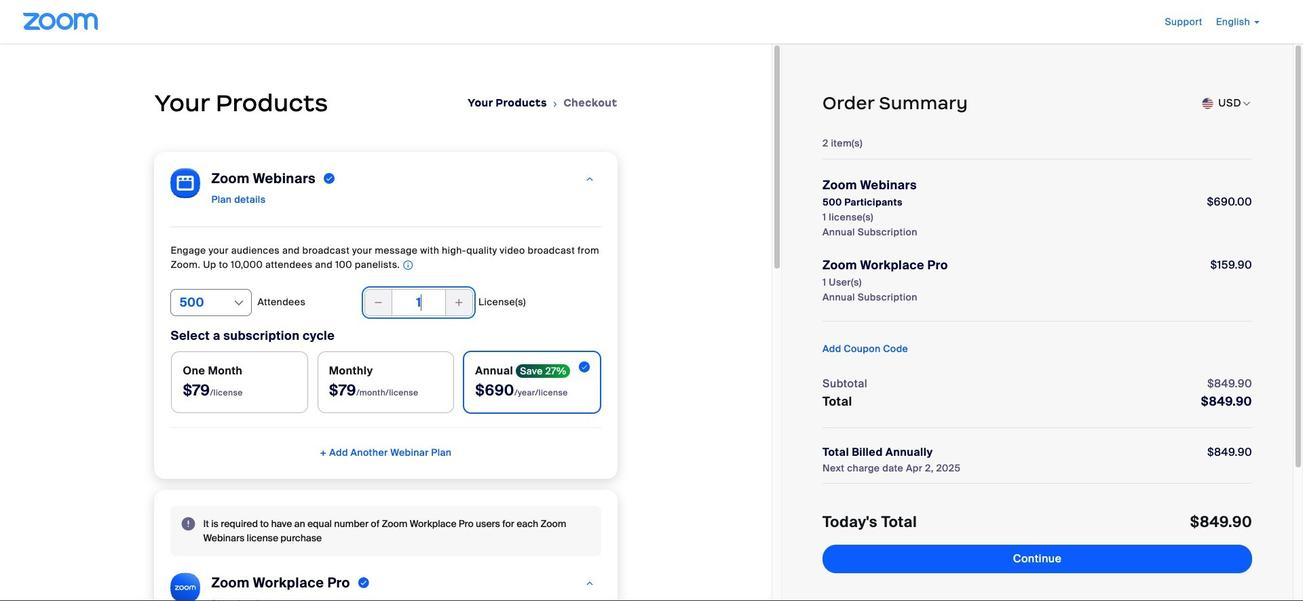 Task type: vqa. For each thing, say whether or not it's contained in the screenshot.
RIGHT image
yes



Task type: locate. For each thing, give the bounding box(es) containing it.
zoom one pro plan image
[[585, 575, 595, 594]]

success image for zoom one image
[[358, 575, 370, 591]]

zoom logo image
[[23, 13, 98, 30]]

1 horizontal spatial success image
[[358, 575, 370, 591]]

0 horizontal spatial success image
[[324, 170, 335, 187]]

right image
[[551, 98, 560, 111]]

success image
[[324, 170, 335, 187], [358, 575, 370, 591]]

0 vertical spatial success image
[[324, 170, 335, 187]]

breadcrumb navigation
[[468, 96, 618, 111]]

1 vertical spatial success image
[[358, 575, 370, 591]]

show options image
[[233, 297, 246, 310]]

zoom webinars 500  + ' Select the number of license' The Zoom Webinars license count cannot exceed the Zoom Workplace license count. field
[[365, 289, 473, 316]]

success image for zoom webinars+' icon'
[[324, 170, 335, 187]]

alert
[[171, 506, 601, 557]]

zoom one image
[[171, 573, 201, 602]]



Task type: describe. For each thing, give the bounding box(es) containing it.
zoom webinars 500  + ' select the number of license' 1 increase image
[[454, 293, 465, 312]]

show options image
[[1242, 98, 1253, 109]]

warning image
[[182, 517, 195, 531]]

select a subscription cycle option group
[[171, 351, 601, 414]]

zoom webinars 500  + ' select the number of license' 1 decrease image
[[373, 293, 384, 312]]

zoom webinars plan image
[[585, 170, 595, 189]]

secure trust image
[[984, 576, 1092, 602]]

zoom webinars+' icon' image
[[171, 168, 201, 198]]



